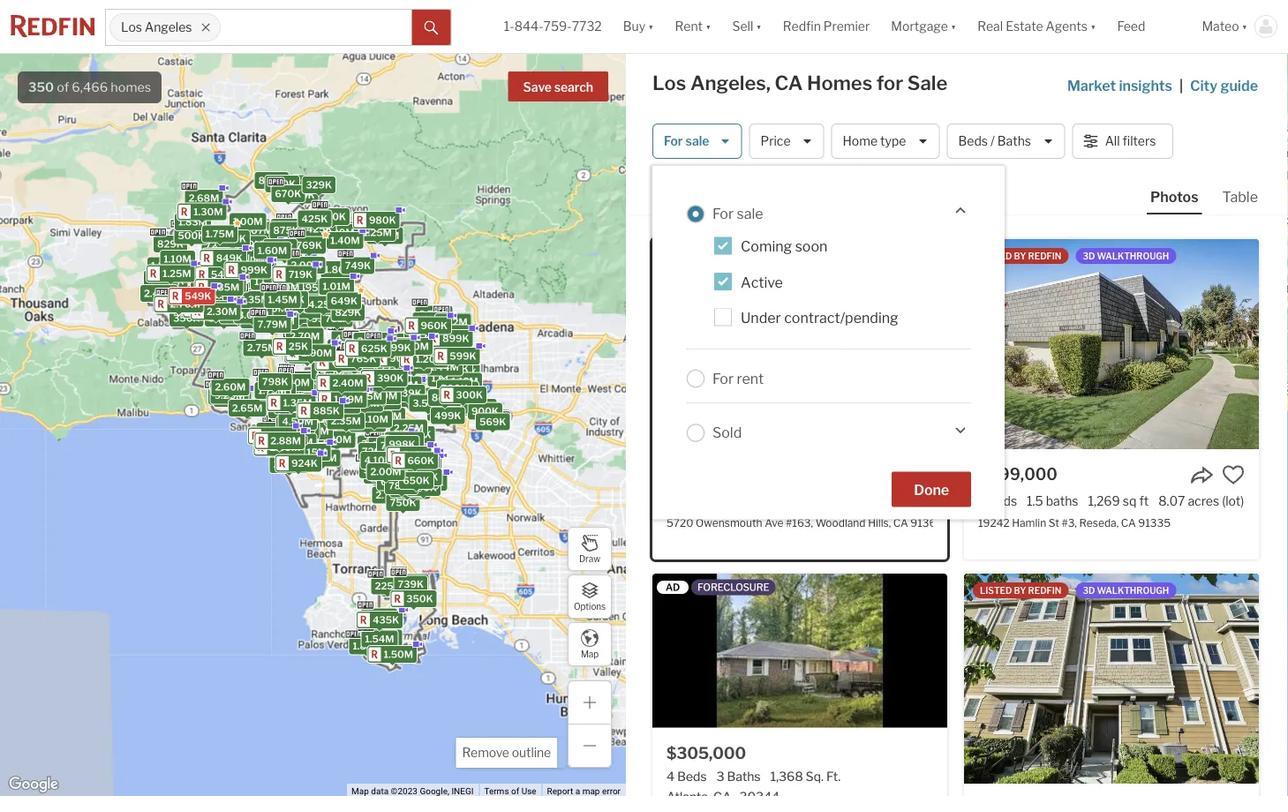 Task type: locate. For each thing, give the bounding box(es) containing it.
ca left homes
[[775, 71, 803, 95]]

873k
[[451, 367, 477, 378]]

▾ for rent ▾
[[706, 19, 711, 34]]

2 vertical spatial 2.40m
[[362, 393, 393, 404]]

1.5 baths
[[1027, 494, 1079, 509]]

6.80m
[[280, 420, 311, 431]]

450k
[[409, 455, 436, 466]]

635k up 121k
[[433, 351, 459, 362]]

2.50m
[[223, 309, 254, 321], [357, 335, 388, 347], [389, 359, 420, 371]]

2 vertical spatial 350k
[[406, 593, 433, 605]]

1 horizontal spatial 2.20m
[[340, 364, 370, 375]]

0 horizontal spatial 600k
[[210, 279, 237, 291]]

1 vertical spatial 549k
[[185, 291, 211, 302]]

1.83m down 2.68m
[[178, 216, 207, 228]]

999k up 972k
[[241, 264, 268, 276]]

remove los angeles image
[[200, 22, 211, 33]]

0 horizontal spatial 675k
[[395, 468, 422, 480]]

1 vertical spatial 719k
[[291, 425, 316, 437]]

0 horizontal spatial 1.44m
[[264, 430, 293, 442]]

1 vertical spatial 950k
[[311, 313, 338, 324]]

1.70m
[[294, 284, 323, 296], [199, 304, 228, 315], [320, 311, 349, 323], [382, 439, 411, 450], [265, 440, 294, 451], [293, 446, 322, 457]]

0 horizontal spatial 1.83m
[[178, 216, 207, 228]]

1.65m
[[431, 373, 461, 384]]

6.35m
[[239, 294, 270, 305]]

550k up 785k
[[386, 469, 413, 480]]

4.00m
[[306, 394, 338, 406], [287, 396, 319, 408]]

ca right hills,
[[894, 516, 908, 529]]

390k
[[377, 372, 404, 384]]

1 vertical spatial 675k
[[395, 468, 422, 480]]

1 vertical spatial 2.20m
[[340, 364, 370, 375]]

635k down 895k
[[311, 304, 338, 315]]

2.20m down '780k'
[[340, 364, 370, 375]]

2.35m up "885k"
[[316, 394, 347, 405]]

1 vertical spatial 2.25m
[[394, 423, 424, 434]]

ad region
[[653, 574, 948, 797]]

1 horizontal spatial 725k
[[295, 178, 321, 189]]

1.55m up 390k
[[369, 357, 398, 369]]

0 horizontal spatial 2.50m
[[223, 309, 254, 321]]

1 horizontal spatial 2.50m
[[357, 335, 388, 347]]

market insights link
[[1068, 57, 1173, 96]]

map region
[[0, 0, 724, 797]]

550k down 440k
[[400, 485, 427, 497]]

table
[[1223, 188, 1258, 205]]

5720
[[667, 516, 694, 529]]

899k down 1.62m
[[443, 333, 469, 345]]

0 vertical spatial 375k
[[230, 295, 256, 307]]

1 horizontal spatial los
[[653, 71, 686, 95]]

los left angeles
[[121, 20, 142, 35]]

for sale down angeles,
[[664, 134, 710, 149]]

2.70m down 2.09m
[[290, 331, 320, 342]]

940k up 2.78m
[[387, 474, 414, 486]]

2.50m down 689k
[[223, 309, 254, 321]]

0 horizontal spatial 5.00m
[[351, 382, 383, 394]]

1.40m down 640k
[[206, 251, 236, 263]]

los down rent
[[653, 71, 686, 95]]

rent ▾
[[675, 19, 711, 34]]

submit search image
[[424, 21, 438, 35]]

1 horizontal spatial 599k
[[450, 351, 476, 362]]

options button
[[568, 575, 612, 619]]

2 units up 2.10m
[[369, 378, 401, 389]]

689k
[[231, 294, 258, 306]]

1 horizontal spatial 600k
[[417, 477, 444, 488]]

0 vertical spatial 3.15m
[[270, 425, 299, 437]]

0 horizontal spatial 500k
[[178, 230, 205, 241]]

1 horizontal spatial 2.70m
[[290, 331, 320, 342]]

6,466 down for sale button at top right
[[653, 184, 689, 199]]

favorite button image
[[910, 464, 933, 487]]

0 vertical spatial 699k
[[357, 404, 384, 416]]

1.10m down the 969k at the left of the page
[[370, 390, 398, 402]]

dialog
[[653, 166, 1005, 519]]

insights
[[1119, 77, 1173, 94]]

2.70m down 850k
[[170, 298, 200, 310]]

980k
[[369, 215, 396, 226]]

829k down the 649k
[[335, 307, 361, 319]]

1.83m
[[178, 216, 207, 228], [323, 380, 352, 392]]

1 ▾ from the left
[[648, 19, 654, 34]]

0 vertical spatial 725k
[[295, 178, 321, 189]]

875k down 850k
[[163, 299, 189, 311]]

for inside button
[[664, 134, 683, 149]]

1 vertical spatial 499k
[[402, 391, 429, 402]]

los for los angeles, ca homes for sale
[[653, 71, 686, 95]]

1.75m left 1.07m
[[206, 228, 234, 240]]

0 vertical spatial 950k
[[243, 265, 269, 277]]

dialog containing for sale
[[653, 166, 1005, 519]]

1 vertical spatial 940k
[[387, 474, 414, 486]]

2 vertical spatial 4.50m
[[282, 416, 313, 427]]

▾ for mortgage ▾
[[951, 19, 957, 34]]

725k down 4.10m
[[367, 470, 393, 481]]

2.50m up 7.30m
[[357, 335, 388, 347]]

749k
[[345, 260, 371, 271]]

sq
[[1123, 494, 1137, 509]]

0 horizontal spatial 375k
[[230, 295, 256, 307]]

1 horizontal spatial 675k
[[431, 407, 457, 418]]

1 vertical spatial 635k
[[433, 351, 459, 362]]

2.00m
[[291, 260, 322, 271], [355, 398, 386, 410], [370, 466, 401, 478]]

0 vertical spatial 400k
[[409, 458, 436, 470]]

400k
[[409, 458, 436, 470], [411, 472, 438, 483]]

139k
[[418, 340, 443, 352]]

1.70m up 924k
[[293, 446, 322, 457]]

0 vertical spatial 549k
[[211, 269, 238, 280]]

2.25m down 3.40m
[[302, 316, 332, 327]]

849k up 4.75m on the bottom of the page
[[265, 381, 292, 392]]

0 horizontal spatial for sale
[[664, 134, 710, 149]]

1.05m up 6.50m
[[366, 372, 395, 384]]

1.40m up 1.45m
[[254, 276, 284, 287]]

units
[[243, 253, 267, 264], [293, 375, 318, 386], [377, 378, 401, 389], [268, 379, 292, 391]]

350k
[[272, 247, 298, 258], [173, 312, 200, 324], [406, 593, 433, 605]]

549k up 972k
[[211, 269, 238, 280]]

sale
[[908, 71, 948, 95]]

498k
[[275, 406, 302, 418]]

redfin for photo of 14118 w pine ln, van nuys, ca 91405
[[1028, 585, 1062, 596]]

885k
[[313, 405, 340, 417]]

800k
[[194, 275, 222, 287]]

2 vertical spatial 2.50m
[[389, 359, 420, 371]]

0 horizontal spatial 829k
[[157, 238, 184, 250]]

849k down 640k
[[216, 253, 243, 264]]

349k up 2.30m
[[227, 294, 254, 305]]

for sale
[[664, 134, 710, 149], [713, 205, 764, 223]]

539k
[[399, 344, 426, 355]]

0 horizontal spatial sale
[[686, 134, 710, 149]]

0 vertical spatial 675k
[[431, 407, 457, 418]]

1.10m down 1.73m
[[361, 414, 388, 425]]

625k
[[361, 343, 387, 354]]

830k
[[258, 175, 285, 186]]

1.80m up 4.75m on the bottom of the page
[[263, 386, 292, 398]]

home type
[[843, 134, 906, 149]]

1 horizontal spatial 999k
[[401, 360, 427, 371]]

0 vertical spatial 2.45m
[[144, 288, 174, 300]]

9.20m
[[214, 390, 245, 401]]

0 vertical spatial 2.25m
[[302, 316, 332, 327]]

1.00m down 840k
[[342, 407, 372, 419]]

2.30m
[[207, 306, 237, 318]]

2.60m up 1.98m at left
[[283, 378, 314, 389]]

0 horizontal spatial 350k
[[173, 312, 200, 324]]

875k up 545k
[[273, 225, 299, 236]]

sale down angeles,
[[686, 134, 710, 149]]

1 vertical spatial 4.50m
[[364, 342, 395, 354]]

3d for photo of 14118 w pine ln, van nuys, ca 91405
[[1083, 585, 1095, 596]]

1 vertical spatial for sale
[[713, 205, 764, 223]]

0 horizontal spatial 725k
[[205, 239, 231, 251]]

▾ right buy
[[648, 19, 654, 34]]

1 vertical spatial 1.75m
[[258, 385, 287, 396]]

750k down the 4.20m
[[340, 346, 366, 357]]

750k
[[340, 346, 366, 357], [390, 497, 416, 509]]

599k up 689k
[[216, 279, 243, 290]]

price
[[761, 134, 791, 149]]

photo of 19242 hamlin st #3, reseda, ca 91335 image
[[964, 239, 1259, 449]]

for
[[664, 134, 683, 149], [713, 205, 734, 223], [713, 370, 734, 387]]

listed for photo of 19242 hamlin st #3, reseda, ca 91335
[[980, 251, 1012, 261]]

1 horizontal spatial 6,466
[[653, 184, 689, 199]]

719k up 895k
[[289, 269, 313, 280]]

1,269
[[1088, 494, 1120, 509]]

None search field
[[221, 10, 412, 45]]

draw button
[[568, 527, 612, 571]]

1 vertical spatial 350k
[[173, 312, 200, 324]]

2.70m
[[170, 298, 200, 310], [290, 331, 320, 342]]

2 vertical spatial 2.45m
[[341, 400, 371, 412]]

2.75m down 7.79m
[[247, 342, 277, 354]]

1.70m up 3.40m
[[294, 284, 323, 296]]

1 horizontal spatial 949k
[[321, 354, 348, 366]]

759-
[[544, 19, 572, 34]]

999k down 539k
[[401, 360, 427, 371]]

favorite button image
[[1222, 464, 1245, 487]]

375k up 4.10m
[[361, 439, 387, 450]]

375k up 139k
[[440, 328, 466, 340]]

3.25m
[[212, 391, 242, 402]]

1 horizontal spatial 2.25m
[[394, 423, 424, 434]]

1 horizontal spatial 375k
[[361, 439, 387, 450]]

6,466 right of
[[72, 79, 108, 95]]

3 beds
[[978, 494, 1017, 509]]

redfin
[[717, 251, 750, 261], [1028, 251, 1062, 261], [1028, 585, 1062, 596]]

950k up 972k
[[243, 265, 269, 277]]

reseda,
[[1080, 516, 1119, 529]]

favorite button checkbox
[[1222, 464, 1245, 487]]

5.00m
[[351, 382, 383, 394], [389, 435, 420, 447]]

520k
[[395, 385, 422, 396], [409, 458, 436, 469]]

listed for photo of 14118 w pine ln, van nuys, ca 91405
[[980, 585, 1012, 596]]

2.20m up 2.30m
[[208, 292, 238, 304]]

3.00m down 6.35m
[[238, 309, 269, 321]]

3.30m
[[261, 440, 292, 451]]

3d walkthrough down reseda,
[[1083, 585, 1169, 596]]

2 vertical spatial 1.05m
[[366, 372, 395, 384]]

0 horizontal spatial ca
[[775, 71, 803, 95]]

4.20m
[[335, 333, 366, 344]]

3 ▾ from the left
[[756, 19, 762, 34]]

350k down 739k
[[406, 593, 433, 605]]

1.29m
[[434, 354, 463, 366]]

2
[[235, 253, 241, 264], [285, 375, 291, 386], [369, 378, 375, 389], [260, 379, 266, 391]]

0 horizontal spatial 2.20m
[[208, 292, 238, 304]]

300k
[[456, 390, 483, 401]]

1.05m down '38.0m'
[[370, 351, 399, 362]]

1.85m
[[353, 641, 382, 652]]

1.48m
[[322, 353, 351, 364]]

1 horizontal spatial 1.00m
[[342, 407, 372, 419]]

listed
[[668, 251, 701, 261], [980, 251, 1012, 261], [980, 585, 1012, 596]]

719k down 498k
[[291, 425, 316, 437]]

mortgage ▾ button
[[881, 0, 967, 53]]

1.80m down "885k"
[[322, 434, 352, 445]]

630k
[[382, 436, 409, 447]]

350k up 479k
[[272, 247, 298, 258]]

3.00m down 3.30m
[[273, 459, 305, 471]]

3d for photo of 19242 hamlin st #3, reseda, ca 91335
[[1083, 251, 1095, 261]]

city
[[1190, 77, 1218, 94]]

4.50m up 2.88m
[[282, 416, 313, 427]]

0 vertical spatial for sale
[[664, 134, 710, 149]]

645k
[[381, 477, 407, 488]]

walkthrough for photo of 19242 hamlin st #3, reseda, ca 91335
[[1097, 251, 1169, 261]]

5720 owensmouth ave #163, woodland hills, ca 91367
[[667, 516, 943, 529]]

4.50m up 7.79m
[[256, 303, 287, 314]]

1.00m up 640k
[[233, 216, 263, 228]]

5 ▾ from the left
[[1091, 19, 1096, 34]]

475k down 873k
[[449, 385, 475, 396]]

6 ▾ from the left
[[1242, 19, 1248, 34]]

1.35m up 6.00m
[[416, 315, 445, 327]]

of
[[57, 79, 69, 95]]

1.69m
[[334, 394, 363, 405]]

1.75m up 4.75m on the bottom of the page
[[258, 385, 287, 396]]

1.80m
[[325, 227, 355, 238], [325, 264, 354, 276], [285, 377, 315, 389], [263, 386, 292, 398], [322, 434, 352, 445]]

3.00m up "570k"
[[285, 297, 316, 309]]

3d walkthrough down photos
[[1083, 251, 1169, 261]]

2 vertical spatial 2.00m
[[370, 466, 401, 478]]

0 vertical spatial 599k
[[216, 279, 243, 290]]

2 ▾ from the left
[[706, 19, 711, 34]]

2.35m down 935k
[[331, 416, 361, 427]]

0 vertical spatial 475k
[[449, 385, 475, 396]]

favorite button checkbox
[[910, 464, 933, 487]]

725k right '830k'
[[295, 178, 321, 189]]

2.90m up the 14.5m on the top left of the page
[[301, 348, 332, 359]]

1 vertical spatial 475k
[[360, 626, 386, 637]]

feed
[[1117, 19, 1146, 34]]

0 horizontal spatial 1.00m
[[233, 216, 263, 228]]

homes
[[111, 79, 151, 95]]

505k
[[364, 377, 391, 388]]

▾ for buy ▾
[[648, 19, 654, 34]]

1.59m
[[165, 289, 194, 300]]

1 vertical spatial 1.00m
[[342, 407, 372, 419]]

soon
[[795, 238, 828, 255]]

walkthrough down the 91335
[[1097, 585, 1169, 596]]

0 horizontal spatial 1.75m
[[206, 228, 234, 240]]

0 vertical spatial 499k
[[284, 223, 310, 235]]

/
[[991, 134, 995, 149]]

1.75m down 1.69m
[[343, 410, 371, 422]]

google image
[[4, 774, 63, 797]]

2.25m up 998k
[[394, 423, 424, 434]]

1.35m up 8.60m
[[350, 341, 379, 352]]

349k up 3.40m
[[298, 281, 325, 293]]

799k
[[289, 189, 315, 201], [329, 301, 355, 313], [385, 342, 411, 354], [418, 343, 444, 354]]

19242
[[978, 516, 1010, 529]]

4 ▾ from the left
[[951, 19, 957, 34]]

done
[[914, 482, 949, 499]]

listed by redfin for photo of 14118 w pine ln, van nuys, ca 91405
[[980, 585, 1062, 596]]

0 vertical spatial 999k
[[241, 264, 268, 276]]

▾ for mateo ▾
[[1242, 19, 1248, 34]]

899k down 730k in the left of the page
[[382, 455, 409, 466]]

3.15m
[[270, 425, 299, 437], [298, 447, 327, 458]]

1 horizontal spatial 2.75m
[[419, 309, 449, 320]]

market
[[1068, 77, 1116, 94]]

1.55m
[[369, 357, 398, 369], [353, 391, 382, 402], [300, 426, 329, 437]]

1 horizontal spatial 875k
[[273, 225, 299, 236]]

1 vertical spatial 1.44m
[[264, 430, 293, 442]]

1 vertical spatial for
[[713, 205, 734, 223]]

st
[[1049, 516, 1060, 529]]

0 vertical spatial 1.00m
[[233, 216, 263, 228]]

by for photo of 14118 w pine ln, van nuys, ca 91405
[[1014, 585, 1027, 596]]

720k
[[362, 446, 388, 458]]

1 vertical spatial 3.50m
[[413, 398, 444, 409]]

listed by redfin for photo of 19242 hamlin st #3, reseda, ca 91335
[[980, 251, 1062, 261]]

0 vertical spatial 635k
[[311, 304, 338, 315]]

sale inside button
[[686, 134, 710, 149]]

0 vertical spatial 719k
[[289, 269, 313, 280]]

for sale up 'coming'
[[713, 205, 764, 223]]

570k
[[287, 309, 313, 320]]



Task type: describe. For each thing, give the bounding box(es) containing it.
1 horizontal spatial 3.20m
[[316, 301, 346, 313]]

924k
[[292, 458, 318, 469]]

filters
[[1123, 134, 1156, 149]]

3d walkthrough for photo of 14118 w pine ln, van nuys, ca 91405
[[1083, 585, 1169, 596]]

1 vertical spatial 400k
[[411, 472, 438, 483]]

2 vertical spatial 499k
[[435, 410, 461, 422]]

baths
[[998, 134, 1031, 149]]

1.40m up "570k"
[[292, 293, 321, 304]]

1.25m up 1.59m
[[163, 268, 191, 280]]

1 vertical spatial 2.70m
[[290, 331, 320, 342]]

for sale button
[[653, 124, 742, 159]]

for sale inside button
[[664, 134, 710, 149]]

units up 4.75m on the bottom of the page
[[268, 379, 292, 391]]

walkthrough up under contract/pending
[[785, 251, 858, 261]]

0 vertical spatial 769k
[[296, 240, 322, 251]]

redfin premier button
[[772, 0, 881, 53]]

mortgage ▾ button
[[891, 0, 957, 53]]

all filters
[[1105, 134, 1156, 149]]

1.70m down 6.80m
[[265, 440, 294, 451]]

1 horizontal spatial 499k
[[402, 391, 429, 402]]

1 horizontal spatial ca
[[894, 516, 908, 529]]

2 horizontal spatial 350k
[[406, 593, 433, 605]]

1 vertical spatial 3.15m
[[298, 447, 327, 458]]

2 vertical spatial for
[[713, 370, 734, 387]]

439k
[[353, 640, 379, 651]]

buy
[[623, 19, 646, 34]]

(lot)
[[1222, 494, 1244, 509]]

818k
[[374, 456, 399, 467]]

2 down 640k
[[235, 253, 241, 264]]

1 vertical spatial 699k
[[398, 577, 425, 589]]

2 vertical spatial 500k
[[411, 460, 438, 472]]

0 vertical spatial 550k
[[386, 469, 413, 480]]

units down the 779k
[[377, 378, 401, 389]]

0 horizontal spatial 475k
[[360, 626, 386, 637]]

0 horizontal spatial 950k
[[243, 265, 269, 277]]

1.01m
[[323, 281, 350, 292]]

feed button
[[1107, 0, 1192, 53]]

4.25m down 2.09m
[[290, 340, 321, 351]]

1.25m down 980k
[[363, 227, 392, 238]]

price button
[[749, 124, 824, 159]]

home type button
[[831, 124, 940, 159]]

3d walkthrough up active
[[771, 251, 858, 261]]

units up 1.98m at left
[[293, 375, 318, 386]]

670k
[[275, 188, 301, 200]]

2 horizontal spatial 500k
[[441, 383, 468, 394]]

730k
[[381, 440, 407, 452]]

by for photo of 19242 hamlin st #3, reseda, ca 91335
[[1014, 251, 1027, 261]]

0 vertical spatial 520k
[[395, 385, 422, 396]]

1.73m
[[369, 395, 397, 407]]

0 vertical spatial 1.83m
[[178, 216, 207, 228]]

775k
[[442, 403, 467, 415]]

1.35m down 1.58m
[[283, 397, 312, 409]]

1 vertical spatial 2.40m
[[333, 377, 363, 389]]

1 horizontal spatial 5.00m
[[389, 435, 420, 447]]

sold
[[713, 424, 742, 442]]

estate
[[1006, 19, 1043, 34]]

1.80m up 1.01m
[[325, 264, 354, 276]]

2 horizontal spatial 725k
[[367, 470, 393, 481]]

1 vertical spatial sale
[[737, 205, 764, 223]]

0 vertical spatial 1.55m
[[369, 357, 398, 369]]

rent
[[675, 19, 703, 34]]

2.90m down 895k
[[289, 298, 320, 309]]

1 vertical spatial 600k
[[417, 477, 444, 488]]

4.25m up the 14.5m on the top left of the page
[[292, 350, 322, 361]]

3d walkthrough for photo of 19242 hamlin st #3, reseda, ca 91335
[[1083, 251, 1169, 261]]

690k
[[385, 583, 412, 594]]

8.07
[[1159, 494, 1185, 509]]

595k
[[374, 468, 401, 479]]

2.88m
[[270, 435, 301, 447]]

2 units up 1.98m at left
[[285, 375, 318, 386]]

2.15m
[[171, 299, 200, 310]]

2.60m down 6.80m
[[270, 442, 300, 453]]

1.40m up 1.36m on the left of the page
[[397, 342, 426, 354]]

0 vertical spatial 1.44m
[[430, 362, 459, 373]]

sell ▾ button
[[733, 0, 762, 53]]

660k
[[407, 455, 435, 467]]

840k
[[342, 392, 369, 403]]

1.40m up 1.98m at left
[[286, 374, 316, 385]]

1 vertical spatial 550k
[[400, 485, 427, 497]]

2 horizontal spatial 1.75m
[[343, 410, 371, 422]]

2 horizontal spatial 2.50m
[[389, 359, 420, 371]]

1.10m up 6.00m
[[441, 316, 468, 327]]

7.30m
[[339, 350, 369, 362]]

1 vertical spatial 375k
[[440, 328, 466, 340]]

7.79m
[[258, 319, 287, 330]]

460k
[[268, 281, 295, 292]]

redfin for photo of 19242 hamlin st #3, reseda, ca 91335
[[1028, 251, 1062, 261]]

1 vertical spatial 1.55m
[[353, 391, 382, 402]]

1 vertical spatial 2.35m
[[331, 416, 361, 427]]

0 vertical spatial 2.00m
[[291, 260, 322, 271]]

0 horizontal spatial 599k
[[216, 279, 243, 290]]

2.09m
[[295, 314, 326, 325]]

1.70m down the 649k
[[320, 311, 349, 323]]

$599,000
[[978, 465, 1058, 484]]

1.80m up 749k
[[325, 227, 355, 238]]

walkthrough for photo of 14118 w pine ln, van nuys, ca 91405
[[1097, 585, 1169, 596]]

0 vertical spatial 600k
[[210, 279, 237, 291]]

1 vertical spatial 2.75m
[[247, 342, 277, 354]]

930k
[[269, 178, 296, 190]]

0 vertical spatial 4.50m
[[256, 303, 287, 314]]

0 horizontal spatial 949k
[[148, 273, 174, 285]]

1.70m down 800k
[[199, 304, 228, 315]]

14.5m
[[315, 365, 345, 377]]

2.13m
[[316, 393, 345, 405]]

839k
[[395, 388, 422, 399]]

1 vertical spatial 769k
[[350, 353, 377, 365]]

1.40m down 935k
[[328, 412, 358, 423]]

1.80m up 1.98m at left
[[285, 377, 315, 389]]

map
[[581, 649, 599, 660]]

0 vertical spatial 349k
[[298, 281, 325, 293]]

1.70m up 745k
[[382, 439, 411, 450]]

0 vertical spatial 2.50m
[[223, 309, 254, 321]]

los for los angeles
[[121, 20, 142, 35]]

buy ▾
[[623, 19, 654, 34]]

0 vertical spatial 5.00m
[[351, 382, 383, 394]]

2 horizontal spatial 849k
[[432, 392, 459, 403]]

4.25m up 751k
[[308, 299, 339, 310]]

1.25m up 4.75m on the bottom of the page
[[273, 393, 302, 404]]

for rent
[[713, 370, 764, 387]]

1.10m up 595k
[[366, 456, 394, 467]]

1 horizontal spatial 950k
[[311, 313, 338, 324]]

1.35m up 1.98m at left
[[299, 381, 328, 393]]

780k
[[340, 351, 366, 363]]

#3,
[[1062, 516, 1077, 529]]

0 vertical spatial 350k
[[272, 247, 298, 258]]

1.25m down 879k
[[397, 352, 425, 363]]

1 vertical spatial 2.45m
[[337, 367, 367, 379]]

1 vertical spatial 2.00m
[[355, 398, 386, 410]]

1 horizontal spatial 635k
[[433, 351, 459, 362]]

1.40m down 2.68m
[[187, 207, 216, 218]]

1 vertical spatial 520k
[[409, 458, 436, 469]]

1.25m up "885k"
[[324, 387, 353, 399]]

1.10m up 390k
[[379, 357, 407, 369]]

825k
[[400, 392, 426, 404]]

photo of 14118 w pine ln, van nuys, ca 91405 image
[[964, 574, 1259, 784]]

1.12m
[[451, 376, 478, 387]]

2.60m left the 798k
[[215, 382, 246, 393]]

0 horizontal spatial 3.20m
[[193, 296, 224, 308]]

1.10m up 1.36m on the left of the page
[[401, 341, 429, 352]]

0 vertical spatial 940k
[[437, 400, 464, 412]]

home
[[843, 134, 878, 149]]

1.10m up 850k
[[164, 253, 191, 265]]

2 units down 640k
[[235, 253, 267, 264]]

2.78m
[[376, 489, 406, 501]]

879k
[[408, 332, 434, 343]]

map button
[[568, 623, 612, 667]]

active
[[741, 274, 783, 291]]

market insights | city guide
[[1068, 77, 1258, 94]]

search
[[554, 80, 593, 95]]

los angeles
[[121, 20, 192, 35]]

1 vertical spatial 875k
[[163, 299, 189, 311]]

1 vertical spatial 599k
[[450, 351, 476, 362]]

remove
[[462, 746, 509, 761]]

848k
[[431, 391, 458, 403]]

▾ for sell ▾
[[756, 19, 762, 34]]

next button image
[[916, 336, 933, 354]]

0 horizontal spatial 940k
[[387, 474, 414, 486]]

1 vertical spatial 829k
[[335, 307, 361, 319]]

1 vertical spatial 2.65m
[[260, 426, 291, 437]]

1.40m up 749k
[[330, 235, 360, 246]]

4.10m
[[364, 455, 394, 466]]

mortgage ▾
[[891, 19, 957, 34]]

1.93m
[[244, 315, 273, 326]]

4.75m
[[272, 405, 302, 416]]

2 left 2.80m
[[260, 379, 266, 391]]

7732
[[572, 19, 602, 34]]

all filters button
[[1073, 124, 1174, 159]]

2 units up 4.75m on the bottom of the page
[[260, 379, 292, 391]]

618k
[[465, 403, 490, 414]]

0 vertical spatial 2.35m
[[316, 394, 347, 405]]

draw
[[579, 554, 601, 565]]

0 vertical spatial 2.20m
[[208, 292, 238, 304]]

3.95m
[[288, 349, 319, 360]]

ft
[[1140, 494, 1149, 509]]

0 horizontal spatial 849k
[[216, 253, 243, 264]]

1,269 sq ft
[[1088, 494, 1149, 509]]

2 vertical spatial 375k
[[361, 439, 387, 450]]

0 vertical spatial 750k
[[340, 346, 366, 357]]

0 horizontal spatial 899k
[[382, 455, 409, 466]]

3.00m down 689k
[[208, 312, 240, 324]]

units down 1.07m
[[243, 253, 267, 264]]

2 vertical spatial 549k
[[454, 393, 481, 405]]

2.90m down 800k
[[203, 301, 234, 313]]

done button
[[892, 472, 971, 507]]

save search
[[523, 80, 593, 95]]

969k
[[366, 377, 393, 389]]

1 vertical spatial 750k
[[390, 497, 416, 509]]

remove outline
[[462, 746, 551, 761]]

redfin
[[783, 19, 821, 34]]

photo of 5720 owensmouth ave #163, woodland hills, ca 91367 image
[[653, 239, 948, 449]]

1.09m
[[323, 353, 353, 364]]

0 vertical spatial 875k
[[273, 225, 299, 236]]

1-844-759-7732
[[504, 19, 602, 34]]

0 vertical spatial 500k
[[178, 230, 205, 241]]

1 vertical spatial 1.05m
[[370, 351, 399, 362]]

angeles
[[145, 20, 192, 35]]

0 vertical spatial 1.05m
[[249, 245, 278, 256]]

1.35m up 689k
[[211, 282, 240, 293]]

1.54m
[[365, 634, 394, 645]]

0 horizontal spatial 699k
[[357, 404, 384, 416]]

0 vertical spatial 2.40m
[[324, 362, 355, 374]]

▾ inside dropdown button
[[1091, 19, 1096, 34]]

0 vertical spatial 899k
[[443, 333, 469, 345]]

540k
[[368, 615, 395, 626]]

0 vertical spatial 6,466
[[72, 79, 108, 95]]

2 down 529k
[[369, 378, 375, 389]]

850k
[[157, 276, 184, 287]]

1 horizontal spatial 849k
[[265, 381, 292, 392]]

0 horizontal spatial 2.70m
[[170, 298, 200, 310]]

2 down 3.95m
[[285, 375, 291, 386]]

739k
[[398, 579, 424, 590]]

options
[[574, 602, 606, 612]]

1 horizontal spatial 1.75m
[[258, 385, 287, 396]]

1.62m
[[439, 317, 468, 328]]

3.00m up 529k
[[360, 343, 392, 355]]

outline
[[512, 746, 551, 761]]



Task type: vqa. For each thing, say whether or not it's contained in the screenshot.
Public, within the 3 /10 Public, 9-12 • Choice school • 5.7mi
no



